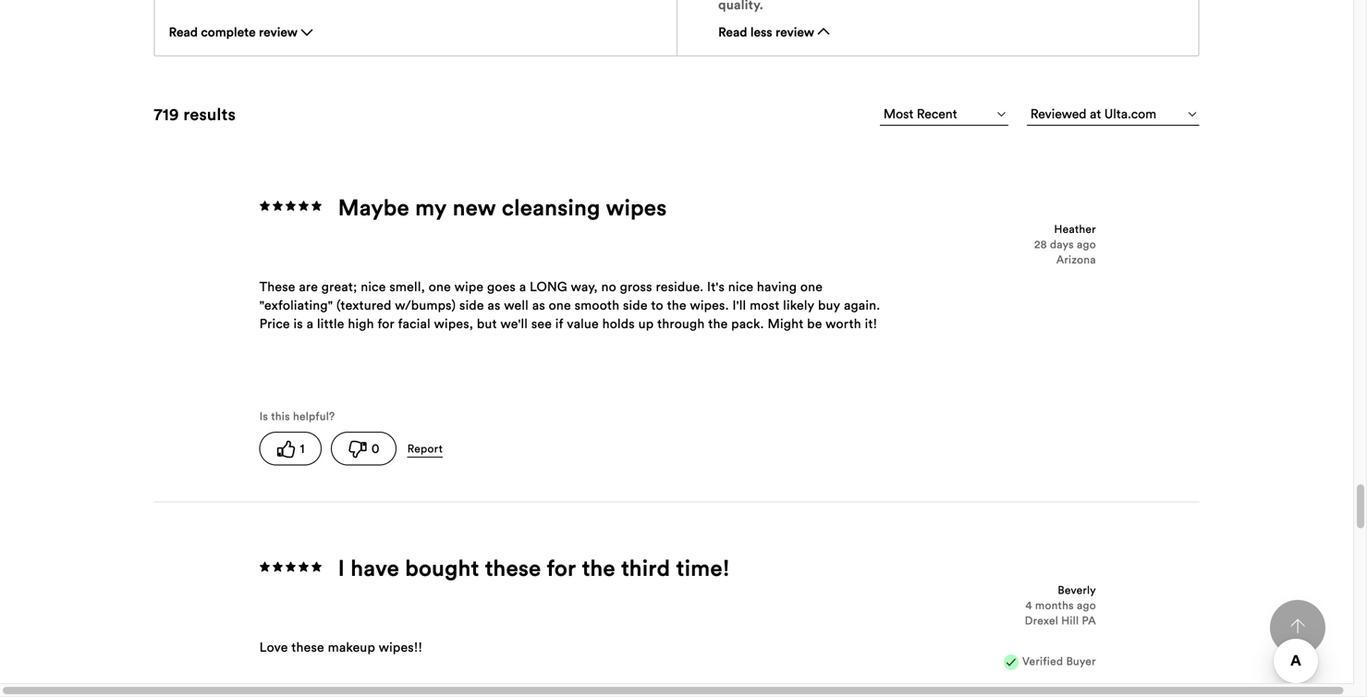 Task type: describe. For each thing, give the bounding box(es) containing it.
1 button
[[260, 432, 322, 465]]

read for read complete review
[[169, 24, 198, 40]]

0 vertical spatial the
[[667, 297, 687, 313]]

read complete review
[[169, 24, 298, 40]]

love these makeup wipes!!
[[260, 639, 423, 656]]

1 horizontal spatial one
[[549, 297, 571, 313]]

i'll
[[733, 297, 747, 313]]

2 nice from the left
[[729, 278, 754, 295]]

complete
[[201, 24, 256, 40]]

time!
[[676, 554, 730, 582]]

hill
[[1062, 614, 1079, 628]]

wipes.
[[690, 297, 729, 313]]

results
[[183, 104, 236, 125]]

great;
[[322, 278, 357, 295]]

up
[[639, 315, 654, 332]]

pa
[[1082, 614, 1097, 628]]

bought
[[405, 554, 479, 582]]

having
[[757, 278, 797, 295]]

way,
[[571, 278, 598, 295]]

0 horizontal spatial a
[[307, 315, 314, 332]]

rated 5 out of 5 stars image for i
[[260, 559, 324, 576]]

is
[[294, 315, 303, 332]]

likely
[[783, 297, 815, 313]]

rated 5 out of 5 stars image for maybe
[[260, 198, 324, 215]]

4
[[1026, 598, 1033, 612]]

see
[[532, 315, 552, 332]]

residue.
[[656, 278, 704, 295]]

wipes
[[606, 193, 667, 221]]

days
[[1050, 237, 1074, 251]]

0 horizontal spatial these
[[292, 639, 324, 656]]

less
[[751, 24, 773, 40]]

read less review
[[719, 24, 815, 40]]

0 horizontal spatial one
[[429, 278, 451, 295]]

group containing 1
[[260, 432, 630, 465]]

"exfoliating"
[[260, 297, 333, 313]]

these
[[260, 278, 296, 295]]

gross
[[620, 278, 653, 295]]

2 as from the left
[[532, 297, 545, 313]]

goes
[[487, 278, 516, 295]]

buyer
[[1067, 654, 1097, 668]]

wipes!!
[[379, 639, 423, 656]]

drexel
[[1025, 614, 1059, 628]]

pack.
[[732, 315, 764, 332]]

1 side from the left
[[460, 297, 484, 313]]

for inside "these are great; nice smell, one wipe goes a long way, no gross residue. it's nice having one "exfoliating" (textured w/bumps) side as well as one smooth side to the wipes. i'll most likely buy again. price is a little high for facial wipes, but we'll see if value holds up through the pack. might be worth it!"
[[378, 315, 395, 332]]

review for read less review
[[776, 24, 815, 40]]

new
[[453, 193, 496, 221]]

well
[[504, 297, 529, 313]]

heather
[[1055, 222, 1097, 236]]

arizona
[[1057, 253, 1097, 267]]

(textured
[[337, 297, 392, 313]]

1 as from the left
[[488, 297, 501, 313]]

2 horizontal spatial one
[[801, 278, 823, 295]]

it!
[[865, 315, 878, 332]]

third
[[621, 554, 671, 582]]

facial
[[398, 315, 431, 332]]

ago for 4 months ago
[[1077, 598, 1097, 612]]

if
[[556, 315, 564, 332]]

high
[[348, 315, 374, 332]]

maybe my new cleansing wipes
[[338, 193, 667, 221]]

no
[[602, 278, 617, 295]]

i have bought these for the third time!
[[338, 554, 730, 582]]

wipes,
[[434, 315, 474, 332]]

beverly
[[1058, 583, 1097, 597]]

drexel hill pa
[[1025, 614, 1097, 628]]

value
[[567, 315, 599, 332]]

months
[[1036, 598, 1074, 612]]

read for read less review
[[719, 24, 748, 40]]



Task type: locate. For each thing, give the bounding box(es) containing it.
smooth
[[575, 297, 620, 313]]

read complete review button
[[169, 23, 316, 46]]

i
[[338, 554, 345, 582]]

rated 5 out of 5 stars image up these
[[260, 198, 324, 215]]

w/bumps)
[[395, 297, 456, 313]]

1 rated 5 out of 5 stars image from the top
[[260, 198, 324, 215]]

1 vertical spatial ago
[[1077, 598, 1097, 612]]

review for read complete review
[[259, 24, 298, 40]]

rated 5 out of 5 stars image
[[260, 198, 324, 215], [260, 559, 324, 576]]

1 horizontal spatial a
[[519, 278, 526, 295]]

1 vertical spatial for
[[547, 554, 576, 582]]

might
[[768, 315, 804, 332]]

1 horizontal spatial for
[[547, 554, 576, 582]]

1 read from the left
[[169, 24, 198, 40]]

1 vertical spatial rated 5 out of 5 stars image
[[260, 559, 324, 576]]

for left third
[[547, 554, 576, 582]]

1 horizontal spatial these
[[485, 554, 541, 582]]

1 horizontal spatial as
[[532, 297, 545, 313]]

0 vertical spatial for
[[378, 315, 395, 332]]

worth
[[826, 315, 862, 332]]

2 read from the left
[[719, 24, 748, 40]]

read left less
[[719, 24, 748, 40]]

28 days ago
[[1035, 237, 1097, 251]]

wipe
[[455, 278, 484, 295]]

0 vertical spatial these
[[485, 554, 541, 582]]

1 ago from the top
[[1077, 237, 1097, 251]]

2 rated 5 out of 5 stars image from the top
[[260, 559, 324, 576]]

719
[[154, 104, 179, 125]]

0 horizontal spatial side
[[460, 297, 484, 313]]

1 horizontal spatial review
[[776, 24, 815, 40]]

0 horizontal spatial review
[[259, 24, 298, 40]]

holds
[[603, 315, 635, 332]]

price
[[260, 315, 290, 332]]

nice up "i'll"
[[729, 278, 754, 295]]

4 months ago
[[1026, 598, 1097, 612]]

read less review button
[[719, 23, 833, 46]]

1 horizontal spatial side
[[623, 297, 648, 313]]

a
[[519, 278, 526, 295], [307, 315, 314, 332]]

1 vertical spatial a
[[307, 315, 314, 332]]

read
[[169, 24, 198, 40], [719, 24, 748, 40]]

love
[[260, 639, 288, 656]]

1
[[300, 440, 305, 457]]

2 review from the left
[[776, 24, 815, 40]]

maybe
[[338, 193, 410, 221]]

as up see
[[532, 297, 545, 313]]

0 vertical spatial rated 5 out of 5 stars image
[[260, 198, 324, 215]]

side down 'gross'
[[623, 297, 648, 313]]

these are great; nice smell, one wipe goes a long way, no gross residue. it's nice having one "exfoliating" (textured w/bumps) side as well as one smooth side to the wipes. i'll most likely buy again. price is a little high for facial wipes, but we'll see if value holds up through the pack. might be worth it!
[[260, 278, 881, 332]]

review right complete
[[259, 24, 298, 40]]

0
[[372, 440, 380, 457]]

be
[[807, 315, 823, 332]]

through
[[658, 315, 705, 332]]

again.
[[844, 297, 881, 313]]

nice
[[361, 278, 386, 295], [729, 278, 754, 295]]

for
[[378, 315, 395, 332], [547, 554, 576, 582]]

one
[[429, 278, 451, 295], [801, 278, 823, 295], [549, 297, 571, 313]]

long
[[530, 278, 568, 295]]

buy
[[818, 297, 841, 313]]

as up but
[[488, 297, 501, 313]]

as
[[488, 297, 501, 313], [532, 297, 545, 313]]

the
[[667, 297, 687, 313], [709, 315, 728, 332], [582, 554, 616, 582]]

for right high
[[378, 315, 395, 332]]

ago up arizona
[[1077, 237, 1097, 251]]

a up well
[[519, 278, 526, 295]]

read left complete
[[169, 24, 198, 40]]

review
[[259, 24, 298, 40], [776, 24, 815, 40]]

0 horizontal spatial the
[[582, 554, 616, 582]]

1 vertical spatial the
[[709, 315, 728, 332]]

0 vertical spatial a
[[519, 278, 526, 295]]

1 review from the left
[[259, 24, 298, 40]]

nice up "(textured"
[[361, 278, 386, 295]]

ago for 28 days ago
[[1077, 237, 1097, 251]]

a right is
[[307, 315, 314, 332]]

have
[[351, 554, 400, 582]]

but
[[477, 315, 497, 332]]

0 vertical spatial ago
[[1077, 237, 1097, 251]]

back to top image
[[1291, 619, 1306, 634]]

the down residue.
[[667, 297, 687, 313]]

to
[[651, 297, 664, 313]]

one up w/bumps) at top left
[[429, 278, 451, 295]]

2 ago from the top
[[1077, 598, 1097, 612]]

0 horizontal spatial read
[[169, 24, 198, 40]]

1 horizontal spatial nice
[[729, 278, 754, 295]]

verified buyer
[[1023, 654, 1097, 668]]

0 horizontal spatial as
[[488, 297, 501, 313]]

2 vertical spatial the
[[582, 554, 616, 582]]

28
[[1035, 237, 1047, 251]]

makeup
[[328, 639, 375, 656]]

these right love
[[292, 639, 324, 656]]

2 horizontal spatial the
[[709, 315, 728, 332]]

1 nice from the left
[[361, 278, 386, 295]]

side
[[460, 297, 484, 313], [623, 297, 648, 313]]

these
[[485, 554, 541, 582], [292, 639, 324, 656]]

little
[[317, 315, 345, 332]]

1 vertical spatial these
[[292, 639, 324, 656]]

ago
[[1077, 237, 1097, 251], [1077, 598, 1097, 612]]

my
[[415, 193, 447, 221]]

2 side from the left
[[623, 297, 648, 313]]

group
[[260, 432, 630, 465]]

these right the bought
[[485, 554, 541, 582]]

0 button
[[331, 432, 397, 465]]

cleansing
[[502, 193, 601, 221]]

rated 5 out of 5 stars image left i
[[260, 559, 324, 576]]

we'll
[[501, 315, 528, 332]]

are
[[299, 278, 318, 295]]

ago up pa
[[1077, 598, 1097, 612]]

side down wipe
[[460, 297, 484, 313]]

1 horizontal spatial the
[[667, 297, 687, 313]]

1 horizontal spatial read
[[719, 24, 748, 40]]

most
[[750, 297, 780, 313]]

0 horizontal spatial for
[[378, 315, 395, 332]]

it's
[[707, 278, 725, 295]]

the down 'wipes.'
[[709, 315, 728, 332]]

review right less
[[776, 24, 815, 40]]

smell,
[[390, 278, 425, 295]]

0 horizontal spatial nice
[[361, 278, 386, 295]]

one up if
[[549, 297, 571, 313]]

the left third
[[582, 554, 616, 582]]

one up likely
[[801, 278, 823, 295]]

verified
[[1023, 654, 1064, 668]]

719 results
[[154, 104, 236, 125]]



Task type: vqa. For each thing, say whether or not it's contained in the screenshot.
the maybe
yes



